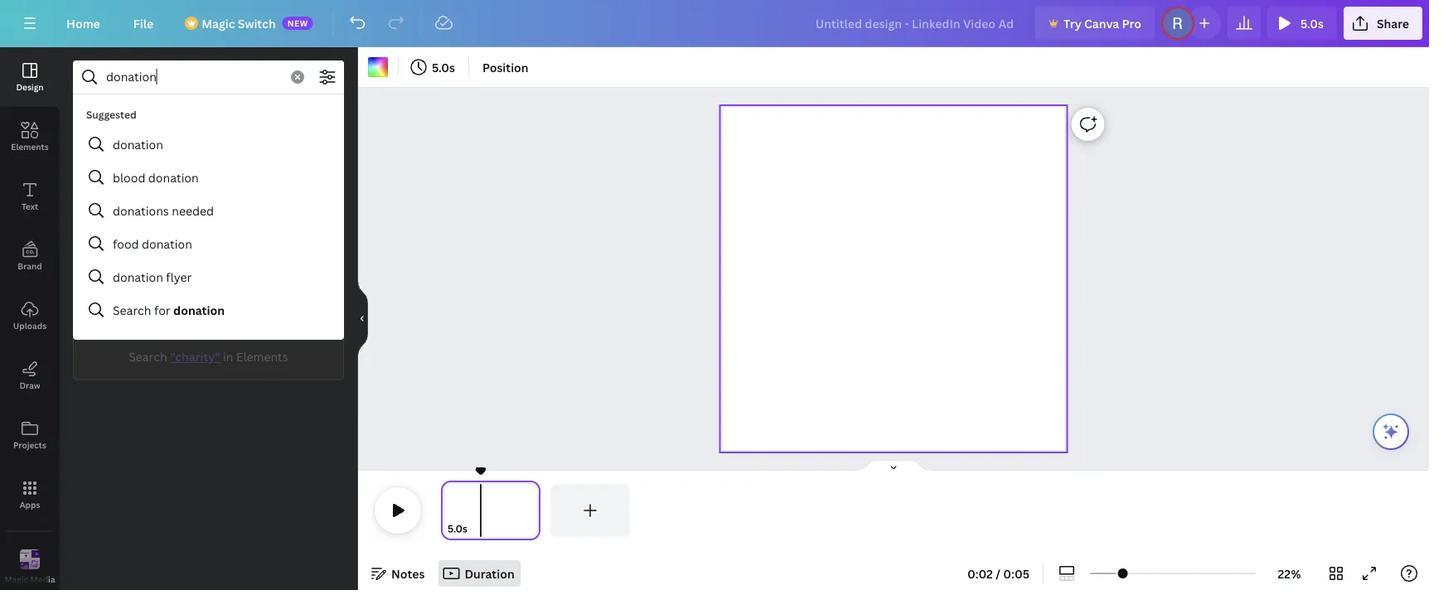 Task type: vqa. For each thing, say whether or not it's contained in the screenshot.
bottommost in
yes



Task type: locate. For each thing, give the bounding box(es) containing it.
5.0s button inside main menu bar
[[1268, 7, 1337, 40]]

position
[[483, 59, 529, 75]]

for right results
[[238, 230, 254, 246]]

search
[[113, 302, 151, 318], [129, 349, 167, 365]]

0 horizontal spatial for
[[154, 302, 171, 318]]

search "charity" in elements
[[129, 349, 288, 365]]

1 horizontal spatial "charity"
[[257, 230, 306, 246]]

magic left switch
[[202, 15, 235, 31]]

text
[[21, 201, 38, 212]]

search for search "charity" in elements
[[129, 349, 167, 365]]

0 vertical spatial 5.0s button
[[1268, 7, 1337, 40]]

apps
[[20, 499, 40, 510]]

for right templates
[[306, 148, 322, 164]]

food donation button
[[73, 227, 344, 260]]

try canva pro
[[1064, 15, 1142, 31]]

1 vertical spatial elements
[[236, 349, 288, 365]]

brand
[[18, 260, 42, 272]]

in
[[309, 230, 319, 246], [223, 349, 233, 365]]

2 vertical spatial 5.0s
[[448, 522, 468, 536]]

5.0s button left page title text box
[[448, 521, 468, 537]]

find
[[199, 148, 221, 164]]

needed
[[172, 203, 214, 219]]

elements button
[[0, 107, 60, 167]]

0 vertical spatial "charity"
[[257, 230, 306, 246]]

for
[[306, 148, 322, 164], [238, 230, 254, 246], [154, 302, 171, 318]]

donation down "templates"
[[113, 136, 163, 152]]

0:05
[[1004, 566, 1030, 582]]

related.
[[187, 185, 230, 200]]

search left "charity" link
[[129, 349, 167, 365]]

1 horizontal spatial magic
[[202, 15, 235, 31]]

5.0s button right #ffffff image
[[405, 54, 462, 80]]

0 vertical spatial search
[[113, 302, 151, 318]]

magic inside magic media button
[[5, 574, 28, 585]]

1 vertical spatial for
[[238, 230, 254, 246]]

0 vertical spatial for
[[306, 148, 322, 164]]

1 vertical spatial try
[[167, 166, 185, 182]]

we found 61,006 results for "charity" in elements:
[[98, 230, 319, 264]]

2 horizontal spatial for
[[306, 148, 322, 164]]

Design title text field
[[802, 7, 1029, 40]]

donation
[[113, 136, 163, 152], [148, 170, 199, 185], [142, 236, 192, 252], [113, 269, 163, 285], [173, 302, 225, 318]]

design
[[16, 81, 44, 92]]

5.0s left share dropdown button
[[1301, 15, 1324, 31]]

we
[[98, 230, 115, 246]]

we
[[131, 148, 146, 164]]

0 vertical spatial try
[[1064, 15, 1082, 31]]

donation down food
[[113, 269, 163, 285]]

1 horizontal spatial in
[[309, 230, 319, 246]]

61,006
[[154, 230, 194, 246]]

magic inside main menu bar
[[202, 15, 235, 31]]

elements up text button
[[11, 141, 49, 152]]

5.0s button left share dropdown button
[[1268, 7, 1337, 40]]

trimming, end edge slider
[[526, 484, 541, 537]]

projects button
[[0, 405, 60, 465]]

1 horizontal spatial for
[[238, 230, 254, 246]]

0 horizontal spatial magic
[[5, 574, 28, 585]]

templates button
[[73, 100, 220, 132]]

Search LinkedIn Video Ad templates search field
[[106, 61, 281, 93]]

5.0s left position
[[432, 59, 455, 75]]

elements
[[11, 141, 49, 152], [236, 349, 288, 365]]

donation down donation flyer 'button'
[[173, 302, 225, 318]]

"charity"
[[257, 230, 306, 246], [170, 349, 220, 365]]

apps button
[[0, 465, 60, 525]]

1 vertical spatial magic
[[5, 574, 28, 585]]

elements right "charity" link
[[236, 349, 288, 365]]

magic for magic media
[[5, 574, 28, 585]]

donations needed button
[[73, 194, 344, 227]]

5.0s button
[[1268, 7, 1337, 40], [405, 54, 462, 80], [448, 521, 468, 537]]

try inside button
[[1064, 15, 1082, 31]]

uploads button
[[0, 286, 60, 346]]

"charity" down search for donation
[[170, 349, 220, 365]]

main menu bar
[[0, 0, 1430, 47]]

0:02
[[968, 566, 993, 582]]

try inside sorry, we couldn't find any templates for "charity". try searching something related.
[[167, 166, 185, 182]]

magic left media
[[5, 574, 28, 585]]

1 vertical spatial 5.0s
[[432, 59, 455, 75]]

"charity" link
[[170, 349, 220, 365]]

0 vertical spatial in
[[309, 230, 319, 246]]

0 vertical spatial elements
[[11, 141, 49, 152]]

for inside list
[[154, 302, 171, 318]]

in inside 'we found 61,006 results for "charity" in elements:'
[[309, 230, 319, 246]]

2 vertical spatial for
[[154, 302, 171, 318]]

found
[[118, 230, 151, 246]]

try down couldn't
[[167, 166, 185, 182]]

search inside list
[[113, 302, 151, 318]]

"charity" down something on the left top of page
[[257, 230, 306, 246]]

2 vertical spatial 5.0s button
[[448, 521, 468, 537]]

share button
[[1344, 7, 1423, 40]]

try
[[1064, 15, 1082, 31], [167, 166, 185, 182]]

trimming, start edge slider
[[441, 484, 456, 537]]

suggested
[[86, 107, 137, 121]]

try left canva
[[1064, 15, 1082, 31]]

0 vertical spatial magic
[[202, 15, 235, 31]]

couldn't
[[149, 148, 196, 164]]

list containing donation
[[73, 101, 344, 327]]

sorry, we couldn't find any templates for "charity". try searching something related.
[[95, 148, 322, 200]]

5.0s
[[1301, 15, 1324, 31], [432, 59, 455, 75], [448, 522, 468, 536]]

0 horizontal spatial try
[[167, 166, 185, 182]]

magic
[[202, 15, 235, 31], [5, 574, 28, 585]]

donation flyer
[[113, 269, 192, 285]]

search down donation flyer
[[113, 302, 151, 318]]

1 vertical spatial in
[[223, 349, 233, 365]]

donation down couldn't
[[148, 170, 199, 185]]

5.0s left page title text box
[[448, 522, 468, 536]]

any
[[223, 148, 244, 164]]

1 vertical spatial "charity"
[[170, 349, 220, 365]]

0 horizontal spatial in
[[223, 349, 233, 365]]

1 horizontal spatial try
[[1064, 15, 1082, 31]]

for down donation flyer
[[154, 302, 171, 318]]

sorry,
[[95, 148, 128, 164]]

magic switch
[[202, 15, 276, 31]]

templates
[[117, 108, 176, 124]]

donation down donations needed
[[142, 236, 192, 252]]

list
[[73, 101, 344, 327]]

0 vertical spatial 5.0s
[[1301, 15, 1324, 31]]

0 horizontal spatial elements
[[11, 141, 49, 152]]

switch
[[238, 15, 276, 31]]

1 vertical spatial search
[[129, 349, 167, 365]]

home
[[66, 15, 100, 31]]



Task type: describe. For each thing, give the bounding box(es) containing it.
templates
[[246, 148, 303, 164]]

something
[[244, 166, 303, 182]]

0 horizontal spatial "charity"
[[170, 349, 220, 365]]

for inside 'we found 61,006 results for "charity" in elements:'
[[238, 230, 254, 246]]

22%
[[1278, 566, 1301, 582]]

position button
[[476, 54, 535, 80]]

hide image
[[357, 279, 368, 359]]

magic media button
[[0, 538, 60, 590]]

22% button
[[1263, 561, 1317, 587]]

media
[[30, 574, 55, 585]]

Page title text field
[[475, 521, 481, 537]]

food
[[113, 236, 139, 252]]

magic for magic switch
[[202, 15, 235, 31]]

donations
[[113, 203, 169, 219]]

0:02 / 0:05
[[968, 566, 1030, 582]]

flyer
[[166, 269, 192, 285]]

donation button
[[73, 128, 344, 161]]

brand button
[[0, 226, 60, 286]]

blood
[[113, 170, 145, 185]]

elements inside elements button
[[11, 141, 49, 152]]

draw button
[[0, 346, 60, 405]]

1 horizontal spatial elements
[[236, 349, 288, 365]]

blood donation
[[113, 170, 199, 185]]

donation flyer button
[[73, 260, 344, 294]]

side panel tab list
[[0, 47, 60, 590]]

try canva pro button
[[1036, 7, 1155, 40]]

search for donation
[[113, 302, 225, 318]]

food donation
[[113, 236, 192, 252]]

home link
[[53, 7, 113, 40]]

magic media
[[5, 574, 55, 585]]

donation inside 'button'
[[113, 269, 163, 285]]

"charity".
[[114, 166, 164, 182]]

5.0s inside main menu bar
[[1301, 15, 1324, 31]]

new
[[287, 17, 308, 29]]

file button
[[120, 7, 167, 40]]

#ffffff image
[[368, 57, 388, 77]]

donation inside button
[[148, 170, 199, 185]]

design button
[[0, 47, 60, 107]]

duration button
[[438, 561, 521, 587]]

1 vertical spatial 5.0s button
[[405, 54, 462, 80]]

donations needed
[[113, 203, 214, 219]]

duration
[[465, 566, 515, 582]]

draw
[[19, 380, 40, 391]]

blood donation button
[[73, 161, 344, 194]]

uploads
[[13, 320, 47, 331]]

projects
[[13, 439, 46, 451]]

/
[[996, 566, 1001, 582]]

search for search for donation
[[113, 302, 151, 318]]

pro
[[1122, 15, 1142, 31]]

donation inside 'button'
[[142, 236, 192, 252]]

searching
[[188, 166, 242, 182]]

notes
[[391, 566, 425, 582]]

share
[[1377, 15, 1410, 31]]

hide pages image
[[854, 459, 934, 473]]

elements:
[[181, 248, 236, 264]]

donation inside "button"
[[113, 136, 163, 152]]

canva
[[1085, 15, 1120, 31]]

for inside sorry, we couldn't find any templates for "charity". try searching something related.
[[306, 148, 322, 164]]

"charity" inside 'we found 61,006 results for "charity" in elements:'
[[257, 230, 306, 246]]

notes button
[[365, 561, 432, 587]]

canva assistant image
[[1381, 422, 1401, 442]]

results
[[197, 230, 235, 246]]

text button
[[0, 167, 60, 226]]

file
[[133, 15, 154, 31]]



